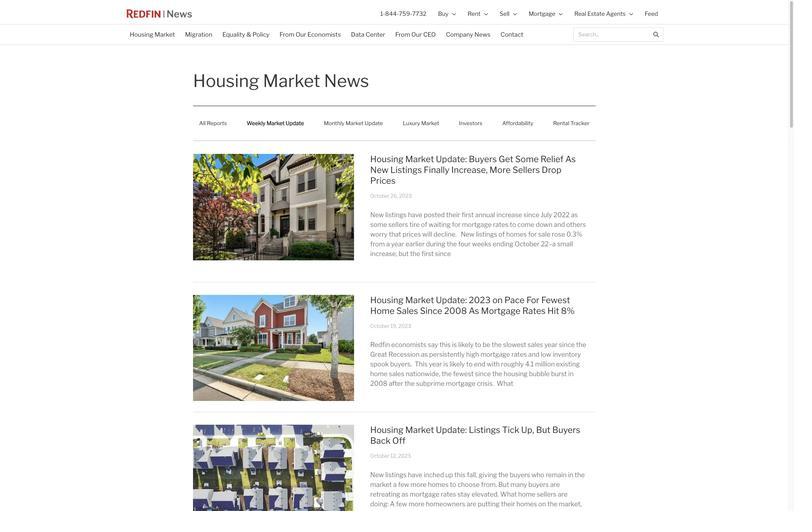 Task type: vqa. For each thing, say whether or not it's contained in the screenshot.
contacting
no



Task type: describe. For each thing, give the bounding box(es) containing it.
in inside new listings have inched up this fall, giving the buyers who remain in the market a few more homes to choose from. but many buyers are retreating as mortgage rates stay elevated. what home sellers are doing: a few more homeowners are putting their homes on the market, despite being locked into relatively low mortgage
[[569, 471, 574, 479]]

feed link
[[640, 0, 665, 28]]

redfin
[[371, 341, 390, 349]]

contact link
[[496, 26, 529, 43]]

housing for housing market update: buyers get some relief as new listings finally increase, more sellers drop prices
[[371, 154, 404, 164]]

have for off
[[408, 471, 423, 479]]

since up come
[[524, 211, 540, 219]]

mortgage down fewest
[[446, 380, 476, 388]]

bubble
[[530, 370, 550, 378]]

migration
[[185, 31, 213, 38]]

2023 for off
[[399, 453, 411, 459]]

sell
[[500, 10, 510, 17]]

up
[[446, 471, 454, 479]]

subprime
[[417, 380, 445, 388]]

mortgage up locked
[[410, 491, 440, 498]]

mortgage link
[[523, 0, 569, 28]]

economists
[[392, 341, 427, 349]]

pace
[[505, 295, 525, 305]]

ending
[[493, 240, 514, 248]]

1 vertical spatial more
[[409, 501, 425, 508]]

market for weekly market update
[[267, 120, 285, 127]]

rental tracker
[[554, 120, 590, 127]]

many
[[511, 481, 528, 489]]

2023 for listings
[[400, 193, 412, 199]]

0 horizontal spatial news
[[324, 71, 369, 91]]

1 vertical spatial few
[[396, 501, 408, 508]]

0 vertical spatial for
[[452, 221, 461, 228]]

data center
[[351, 31, 386, 38]]

1-844-759-7732 link
[[375, 0, 433, 28]]

1 horizontal spatial news
[[475, 31, 491, 38]]

our for ceo
[[412, 31, 422, 38]]

some
[[371, 221, 387, 228]]

1 vertical spatial for
[[529, 231, 537, 238]]

small
[[558, 240, 574, 248]]

market for monthly market update
[[346, 120, 364, 127]]

annual
[[476, 211, 496, 219]]

rent
[[468, 10, 481, 17]]

as inside "housing market update:  2023 on pace for fewest home sales since 2008 as mortgage rates hit 8%"
[[469, 306, 480, 316]]

Search... search field
[[574, 28, 650, 41]]

2008 inside "housing market update:  2023 on pace for fewest home sales since 2008 as mortgage rates hit 8%"
[[445, 306, 467, 316]]

rose
[[552, 231, 566, 238]]

that
[[389, 231, 402, 238]]

to inside new listings have posted their first annual increase since july 2022 as some sellers tire of waiting for mortgage rates to come down and others worry that prices will decline.   new listings of homes for sale rose 0.3% from a year earlier during the four weeks ending october 22–a small increase, but the first since
[[510, 221, 517, 228]]

new up some
[[371, 211, 384, 219]]

0 vertical spatial few
[[399, 481, 410, 489]]

relief
[[541, 154, 564, 164]]

during
[[427, 240, 446, 248]]

update for monthly market update
[[365, 120, 383, 127]]

listings for buyers
[[386, 211, 407, 219]]

giving
[[479, 471, 498, 479]]

8%
[[562, 306, 575, 316]]

mortgage inside new listings have posted their first annual increase since july 2022 as some sellers tire of waiting for mortgage rates to come down and others worry that prices will decline.   new listings of homes for sale rose 0.3% from a year earlier during the four weeks ending october 22–a small increase, but the first since
[[463, 221, 492, 228]]

0 vertical spatial is
[[453, 341, 457, 349]]

the up inventory
[[577, 341, 587, 349]]

the left the market,
[[548, 501, 558, 508]]

say
[[428, 341, 439, 349]]

new inside housing market update: buyers get some relief as new listings finally increase, more sellers drop prices
[[371, 165, 389, 175]]

up,
[[522, 425, 535, 436]]

fewest
[[454, 370, 474, 378]]

mortgage down putting
[[488, 510, 517, 511]]

4.1
[[526, 361, 534, 368]]

the right 'remain'
[[575, 471, 585, 479]]

luxury market link
[[397, 115, 446, 132]]

what inside new listings have inched up this fall, giving the buyers who remain in the market a few more homes to choose from. but many buyers are retreating as mortgage rates stay elevated. what home sellers are doing: a few more homeowners are putting their homes on the market, despite being locked into relatively low mortgage
[[501, 491, 517, 498]]

from for from our economists
[[280, 31, 295, 38]]

listings inside housing market update: listings tick up, but buyers back off
[[469, 425, 501, 436]]

equality
[[223, 31, 245, 38]]

increase
[[497, 211, 523, 219]]

listings for listings
[[386, 471, 407, 479]]

company
[[446, 31, 474, 38]]

luxury market
[[403, 120, 440, 127]]

update: for increase,
[[436, 154, 468, 164]]

real estate agents
[[575, 10, 626, 17]]

2 horizontal spatial year
[[545, 341, 558, 349]]

1 vertical spatial sales
[[389, 370, 405, 378]]

migration link
[[180, 26, 218, 43]]

weeks
[[473, 240, 492, 248]]

reports
[[207, 120, 227, 127]]

a
[[390, 501, 395, 508]]

1 vertical spatial are
[[558, 491, 568, 498]]

relatively
[[447, 510, 475, 511]]

0 vertical spatial sales
[[528, 341, 544, 349]]

from
[[371, 240, 385, 248]]

million
[[536, 361, 555, 368]]

inventory
[[553, 351, 582, 359]]

mortgage up 'with'
[[481, 351, 511, 359]]

the down the earlier
[[411, 250, 421, 258]]

buy
[[439, 10, 449, 17]]

housing
[[504, 370, 528, 378]]

market for housing market update: buyers get some relief as new listings finally increase, more sellers drop prices
[[406, 154, 435, 164]]

housing for housing market update: listings tick up, but buyers back off
[[371, 425, 404, 436]]

off
[[393, 436, 406, 446]]

homeowners
[[426, 501, 466, 508]]

0 vertical spatial first
[[462, 211, 474, 219]]

1 vertical spatial likely
[[450, 361, 465, 368]]

housing for housing market news
[[193, 71, 260, 91]]

this
[[415, 361, 428, 368]]

company news link
[[441, 26, 496, 43]]

october for housing market update: listings tick up, but buyers back off
[[371, 453, 390, 459]]

their inside new listings have inched up this fall, giving the buyers who remain in the market a few more homes to choose from. but many buyers are retreating as mortgage rates stay elevated. what home sellers are doing: a few more homeowners are putting their homes on the market, despite being locked into relatively low mortgage
[[502, 501, 516, 508]]

2 vertical spatial homes
[[517, 501, 538, 508]]

2008 inside the redfin economists say this is likely to be the slowest sales year since the great recession as persistently high mortgage rates and low inventory spook buyers.  this year is likely to end with roughly 4.1 million existing home sales nationwide, the fewest since the housing bubble burst in 2008 after the subprime mortgage crisis.  what
[[371, 380, 388, 388]]

real
[[575, 10, 587, 17]]

0 vertical spatial mortgage
[[529, 10, 556, 17]]

from our economists
[[280, 31, 341, 38]]

housing for housing market update:  2023 on pace for fewest home sales since 2008 as mortgage rates hit 8%
[[371, 295, 404, 305]]

rates inside the redfin economists say this is likely to be the slowest sales year since the great recession as persistently high mortgage rates and low inventory spook buyers.  this year is likely to end with roughly 4.1 million existing home sales nationwide, the fewest since the housing bubble burst in 2008 after the subprime mortgage crisis.  what
[[512, 351, 527, 359]]

come
[[518, 221, 535, 228]]

22–a
[[542, 240, 556, 248]]

1 vertical spatial first
[[422, 250, 434, 258]]

new listings have posted their first annual increase since july 2022 as some sellers tire of waiting for mortgage rates to come down and others worry that prices will decline.   new listings of homes for sale rose 0.3% from a year earlier during the four weeks ending october 22–a small increase, but the first since
[[371, 211, 587, 258]]

fewest
[[542, 295, 571, 305]]

as inside housing market update: buyers get some relief as new listings finally increase, more sellers drop prices
[[566, 154, 576, 164]]

after
[[389, 380, 404, 388]]

759-
[[399, 10, 413, 17]]

october for housing market update: buyers get some relief as new listings finally increase, more sellers drop prices
[[371, 193, 390, 199]]

finally
[[424, 165, 450, 175]]

buyers inside housing market update: buyers get some relief as new listings finally increase, more sellers drop prices
[[469, 154, 497, 164]]

the down 'with'
[[493, 370, 503, 378]]

new up four
[[461, 231, 475, 238]]

and inside the redfin economists say this is likely to be the slowest sales year since the great recession as persistently high mortgage rates and low inventory spook buyers.  this year is likely to end with roughly 4.1 million existing home sales nationwide, the fewest since the housing bubble burst in 2008 after the subprime mortgage crisis.  what
[[529, 351, 540, 359]]

fall,
[[467, 471, 478, 479]]

market,
[[560, 501, 582, 508]]

from our economists link
[[275, 26, 346, 43]]

on inside "housing market update:  2023 on pace for fewest home sales since 2008 as mortgage rates hit 8%"
[[493, 295, 503, 305]]

rental tracker link
[[548, 115, 596, 132]]

low inside new listings have inched up this fall, giving the buyers who remain in the market a few more homes to choose from. but many buyers are retreating as mortgage rates stay elevated. what home sellers are doing: a few more homeowners are putting their homes on the market, despite being locked into relatively low mortgage
[[476, 510, 486, 511]]

a inside new listings have inched up this fall, giving the buyers who remain in the market a few more homes to choose from. but many buyers are retreating as mortgage rates stay elevated. what home sellers are doing: a few more homeowners are putting their homes on the market, despite being locked into relatively low mortgage
[[394, 481, 397, 489]]

in inside the redfin economists say this is likely to be the slowest sales year since the great recession as persistently high mortgage rates and low inventory spook buyers.  this year is likely to end with roughly 4.1 million existing home sales nationwide, the fewest since the housing bubble burst in 2008 after the subprime mortgage crisis.  what
[[569, 370, 574, 378]]

housing for housing market
[[130, 31, 153, 38]]

posted
[[424, 211, 445, 219]]

housing market update: buyers get some relief as new listings finally increase, more sellers drop prices link
[[371, 154, 576, 186]]

october inside new listings have posted their first annual increase since july 2022 as some sellers tire of waiting for mortgage rates to come down and others worry that prices will decline.   new listings of homes for sale rose 0.3% from a year earlier during the four weeks ending october 22–a small increase, but the first since
[[515, 240, 540, 248]]

equality & policy link
[[218, 26, 275, 43]]

back
[[371, 436, 391, 446]]

waiting
[[429, 221, 451, 228]]

more
[[490, 165, 511, 175]]

0 vertical spatial more
[[411, 481, 427, 489]]

2023 for sales
[[399, 323, 412, 329]]

sales
[[397, 306, 419, 316]]



Task type: locate. For each thing, give the bounding box(es) containing it.
homes down many
[[517, 501, 538, 508]]

new listings have inched up this fall, giving the buyers who remain in the market a few more homes to choose from. but many buyers are retreating as mortgage rates stay elevated. what home sellers are doing: a few more homeowners are putting their homes on the market, despite being locked into relatively low mortgage
[[371, 471, 585, 511]]

market inside "housing market update:  2023 on pace for fewest home sales since 2008 as mortgage rates hit 8%"
[[406, 295, 435, 305]]

affordability link
[[497, 115, 540, 132]]

1 vertical spatial year
[[545, 341, 558, 349]]

buyers down who
[[529, 481, 549, 489]]

company news
[[446, 31, 491, 38]]

0 horizontal spatial listings
[[391, 165, 422, 175]]

homes down come
[[507, 231, 527, 238]]

2 from from the left
[[396, 31, 411, 38]]

2 update from the left
[[365, 120, 383, 127]]

and inside new listings have posted their first annual increase since july 2022 as some sellers tire of waiting for mortgage rates to come down and others worry that prices will decline.   new listings of homes for sale rose 0.3% from a year earlier during the four weeks ending october 22–a small increase, but the first since
[[554, 221, 566, 228]]

1 vertical spatial is
[[444, 361, 449, 368]]

1 vertical spatial as
[[421, 351, 428, 359]]

19,
[[391, 323, 398, 329]]

high
[[467, 351, 480, 359]]

policy
[[253, 31, 270, 38]]

what inside the redfin economists say this is likely to be the slowest sales year since the great recession as persistently high mortgage rates and low inventory spook buyers.  this year is likely to end with roughly 4.1 million existing home sales nationwide, the fewest since the housing bubble burst in 2008 after the subprime mortgage crisis.  what
[[497, 380, 514, 388]]

1 vertical spatial and
[[529, 351, 540, 359]]

0 vertical spatial buyers
[[510, 471, 531, 479]]

in right 'remain'
[[569, 471, 574, 479]]

market inside luxury market link
[[422, 120, 440, 127]]

2023 right 19,
[[399, 323, 412, 329]]

update: inside housing market update: buyers get some relief as new listings finally increase, more sellers drop prices
[[436, 154, 468, 164]]

rates
[[523, 306, 546, 316]]

2 vertical spatial rates
[[441, 491, 457, 498]]

1 horizontal spatial sellers
[[537, 491, 557, 498]]

1 horizontal spatial first
[[462, 211, 474, 219]]

from our ceo
[[396, 31, 436, 38]]

october for housing market update:  2023 on pace for fewest home sales since 2008 as mortgage rates hit 8%
[[371, 323, 390, 329]]

who
[[532, 471, 545, 479]]

more down inched at the bottom right of page
[[411, 481, 427, 489]]

since down end
[[476, 370, 491, 378]]

to down up
[[450, 481, 457, 489]]

a right from
[[387, 240, 390, 248]]

this right up
[[455, 471, 466, 479]]

0 vertical spatial year
[[392, 240, 405, 248]]

from down '1-844-759-7732' link
[[396, 31, 411, 38]]

2 horizontal spatial as
[[572, 211, 578, 219]]

1 horizontal spatial as
[[421, 351, 428, 359]]

others
[[567, 221, 587, 228]]

their inside new listings have posted their first annual increase since july 2022 as some sellers tire of waiting for mortgage rates to come down and others worry that prices will decline.   new listings of homes for sale rose 0.3% from a year earlier during the four weeks ending october 22–a small increase, but the first since
[[447, 211, 461, 219]]

0 horizontal spatial on
[[493, 295, 503, 305]]

roughly
[[502, 361, 524, 368]]

1 horizontal spatial from
[[396, 31, 411, 38]]

get
[[499, 154, 514, 164]]

1 from from the left
[[280, 31, 295, 38]]

market for housing market news
[[263, 71, 321, 91]]

locked
[[413, 510, 433, 511]]

sellers
[[389, 221, 409, 228], [537, 491, 557, 498]]

from right policy on the left top
[[280, 31, 295, 38]]

first down during
[[422, 250, 434, 258]]

1 vertical spatial home
[[519, 491, 536, 498]]

to left the be
[[475, 341, 482, 349]]

market
[[371, 481, 392, 489]]

0 vertical spatial 2008
[[445, 306, 467, 316]]

sellers inside new listings have inched up this fall, giving the buyers who remain in the market a few more homes to choose from. but many buyers are retreating as mortgage rates stay elevated. what home sellers are doing: a few more homeowners are putting their homes on the market, despite being locked into relatively low mortgage
[[537, 491, 557, 498]]

0 vertical spatial likely
[[459, 341, 474, 349]]

is up the persistently
[[453, 341, 457, 349]]

mortgage down pace
[[482, 306, 521, 316]]

market inside housing market link
[[155, 31, 175, 38]]

1 horizontal spatial on
[[539, 501, 547, 508]]

sales up after
[[389, 370, 405, 378]]

1 horizontal spatial and
[[554, 221, 566, 228]]

0 horizontal spatial sellers
[[389, 221, 409, 228]]

since down during
[[436, 250, 451, 258]]

listings inside new listings have inched up this fall, giving the buyers who remain in the market a few more homes to choose from. but many buyers are retreating as mortgage rates stay elevated. what home sellers are doing: a few more homeowners are putting their homes on the market, despite being locked into relatively low mortgage
[[386, 471, 407, 479]]

feed
[[646, 10, 659, 17]]

a inside new listings have posted their first annual increase since july 2022 as some sellers tire of waiting for mortgage rates to come down and others worry that prices will decline.   new listings of homes for sale rose 0.3% from a year earlier during the four weeks ending october 22–a small increase, but the first since
[[387, 240, 390, 248]]

2 have from the top
[[408, 471, 423, 479]]

prices
[[371, 176, 396, 186]]

market inside monthly market update link
[[346, 120, 364, 127]]

search image
[[654, 31, 660, 37]]

housing market link
[[125, 26, 180, 43]]

listings inside housing market update: buyers get some relief as new listings finally increase, more sellers drop prices
[[391, 165, 422, 175]]

is down the persistently
[[444, 361, 449, 368]]

down
[[536, 221, 553, 228]]

the
[[447, 240, 457, 248], [411, 250, 421, 258], [492, 341, 502, 349], [577, 341, 587, 349], [442, 370, 452, 378], [493, 370, 503, 378], [405, 380, 415, 388], [499, 471, 509, 479], [575, 471, 585, 479], [548, 501, 558, 508]]

on left pace
[[493, 295, 503, 305]]

26,
[[391, 193, 398, 199]]

as up being
[[402, 491, 409, 498]]

2 our from the left
[[412, 31, 422, 38]]

redfin economists say this is likely to be the slowest sales year since the great recession as persistently high mortgage rates and low inventory spook buyers.  this year is likely to end with roughly 4.1 million existing home sales nationwide, the fewest since the housing bubble burst in 2008 after the subprime mortgage crisis.  what
[[371, 341, 587, 388]]

the left four
[[447, 240, 457, 248]]

and up 4.1 on the right of page
[[529, 351, 540, 359]]

from for from our ceo
[[396, 31, 411, 38]]

1 vertical spatial have
[[408, 471, 423, 479]]

market
[[155, 31, 175, 38], [263, 71, 321, 91], [267, 120, 285, 127], [346, 120, 364, 127], [422, 120, 440, 127], [406, 154, 435, 164], [406, 295, 435, 305], [406, 425, 435, 436]]

1 vertical spatial buyers
[[553, 425, 581, 436]]

the right after
[[405, 380, 415, 388]]

inched
[[424, 471, 445, 479]]

and up the rose
[[554, 221, 566, 228]]

market for housing market
[[155, 31, 175, 38]]

1 vertical spatial what
[[501, 491, 517, 498]]

0 vertical spatial update:
[[436, 154, 468, 164]]

market for housing market update:  2023 on pace for fewest home sales since 2008 as mortgage rates hit 8%
[[406, 295, 435, 305]]

in down existing
[[569, 370, 574, 378]]

1 vertical spatial as
[[469, 306, 480, 316]]

3 update: from the top
[[436, 425, 468, 436]]

a up retreating
[[394, 481, 397, 489]]

homes down inched at the bottom right of page
[[428, 481, 449, 489]]

as inside the redfin economists say this is likely to be the slowest sales year since the great recession as persistently high mortgage rates and low inventory spook buyers.  this year is likely to end with roughly 4.1 million existing home sales nationwide, the fewest since the housing bubble burst in 2008 after the subprime mortgage crisis.  what
[[421, 351, 428, 359]]

housing inside housing market update: listings tick up, but buyers back off
[[371, 425, 404, 436]]

affordability
[[503, 120, 534, 127]]

2023 right 12, at bottom left
[[399, 453, 411, 459]]

as inside new listings have inched up this fall, giving the buyers who remain in the market a few more homes to choose from. but many buyers are retreating as mortgage rates stay elevated. what home sellers are doing: a few more homeowners are putting their homes on the market, despite being locked into relatively low mortgage
[[402, 491, 409, 498]]

market for housing market update: listings tick up, but buyers back off
[[406, 425, 435, 436]]

0 horizontal spatial is
[[444, 361, 449, 368]]

as
[[572, 211, 578, 219], [421, 351, 428, 359], [402, 491, 409, 498]]

existing
[[557, 361, 580, 368]]

buyers up many
[[510, 471, 531, 479]]

but
[[399, 250, 409, 258]]

0 horizontal spatial as
[[402, 491, 409, 498]]

likely up fewest
[[450, 361, 465, 368]]

0 horizontal spatial a
[[387, 240, 390, 248]]

0 horizontal spatial 2008
[[371, 380, 388, 388]]

october left 12, at bottom left
[[371, 453, 390, 459]]

7732
[[413, 10, 427, 17]]

home down many
[[519, 491, 536, 498]]

1 horizontal spatial a
[[394, 481, 397, 489]]

1 vertical spatial 2008
[[371, 380, 388, 388]]

despite
[[371, 510, 393, 511]]

have
[[408, 211, 423, 219], [408, 471, 423, 479]]

listings up market
[[386, 471, 407, 479]]

0 vertical spatial have
[[408, 211, 423, 219]]

this
[[440, 341, 451, 349], [455, 471, 466, 479]]

increase,
[[452, 165, 488, 175]]

1 vertical spatial listings
[[476, 231, 498, 238]]

october down come
[[515, 240, 540, 248]]

weekly market update
[[247, 120, 304, 127]]

0 vertical spatial their
[[447, 211, 461, 219]]

mortgage
[[529, 10, 556, 17], [482, 306, 521, 316]]

0 vertical spatial news
[[475, 31, 491, 38]]

1-844-759-7732
[[381, 10, 427, 17]]

since
[[420, 306, 443, 316]]

housing market update: listings tick up, but buyers back off link
[[371, 425, 581, 446]]

are
[[551, 481, 561, 489], [558, 491, 568, 498], [467, 501, 477, 508]]

to inside new listings have inched up this fall, giving the buyers who remain in the market a few more homes to choose from. but many buyers are retreating as mortgage rates stay elevated. what home sellers are doing: a few more homeowners are putting their homes on the market, despite being locked into relatively low mortgage
[[450, 481, 457, 489]]

stay
[[458, 491, 471, 498]]

1 vertical spatial a
[[394, 481, 397, 489]]

0 horizontal spatial for
[[452, 221, 461, 228]]

0 horizontal spatial as
[[469, 306, 480, 316]]

2023 right 26, in the top of the page
[[400, 193, 412, 199]]

more up locked
[[409, 501, 425, 508]]

have up tire
[[408, 211, 423, 219]]

low inside the redfin economists say this is likely to be the slowest sales year since the great recession as persistently high mortgage rates and low inventory spook buyers.  this year is likely to end with roughly 4.1 million existing home sales nationwide, the fewest since the housing bubble burst in 2008 after the subprime mortgage crisis.  what
[[541, 351, 552, 359]]

0 vertical spatial as
[[572, 211, 578, 219]]

on left the market,
[[539, 501, 547, 508]]

2 update: from the top
[[436, 295, 468, 305]]

drop
[[542, 165, 562, 175]]

but inside housing market update: listings tick up, but buyers back off
[[537, 425, 551, 436]]

1 horizontal spatial for
[[529, 231, 537, 238]]

2008
[[445, 306, 467, 316], [371, 380, 388, 388]]

0 horizontal spatial sales
[[389, 370, 405, 378]]

have left inched at the bottom right of page
[[408, 471, 423, 479]]

market inside weekly market update link
[[267, 120, 285, 127]]

what down many
[[501, 491, 517, 498]]

but right up,
[[537, 425, 551, 436]]

but inside new listings have inched up this fall, giving the buyers who remain in the market a few more homes to choose from. but many buyers are retreating as mortgage rates stay elevated. what home sellers are doing: a few more homeowners are putting their homes on the market, despite being locked into relatively low mortgage
[[499, 481, 510, 489]]

prices
[[403, 231, 421, 238]]

contact
[[501, 31, 524, 38]]

1 horizontal spatial of
[[499, 231, 505, 238]]

first left annual
[[462, 211, 474, 219]]

likely up high
[[459, 341, 474, 349]]

center
[[366, 31, 386, 38]]

1 vertical spatial of
[[499, 231, 505, 238]]

update: for 2008
[[436, 295, 468, 305]]

1 vertical spatial on
[[539, 501, 547, 508]]

be
[[483, 341, 491, 349]]

2023 inside "housing market update:  2023 on pace for fewest home sales since 2008 as mortgage rates hit 8%"
[[469, 295, 491, 305]]

1 have from the top
[[408, 211, 423, 219]]

buyers inside housing market update: listings tick up, but buyers back off
[[553, 425, 581, 436]]

our
[[296, 31, 307, 38], [412, 31, 422, 38]]

home
[[371, 306, 395, 316]]

housing market news
[[193, 71, 369, 91]]

sellers up that
[[389, 221, 409, 228]]

0 horizontal spatial this
[[440, 341, 451, 349]]

1 our from the left
[[296, 31, 307, 38]]

tire
[[410, 221, 420, 228]]

rental
[[554, 120, 570, 127]]

this inside the redfin economists say this is likely to be the slowest sales year since the great recession as persistently high mortgage rates and low inventory spook buyers.  this year is likely to end with roughly 4.1 million existing home sales nationwide, the fewest since the housing bubble burst in 2008 after the subprime mortgage crisis.  what
[[440, 341, 451, 349]]

0 vertical spatial home
[[371, 370, 388, 378]]

new up market
[[371, 471, 384, 479]]

market for luxury market
[[422, 120, 440, 127]]

market inside housing market update: listings tick up, but buyers back off
[[406, 425, 435, 436]]

weekly market update link
[[241, 115, 311, 132]]

year up inventory
[[545, 341, 558, 349]]

1 vertical spatial homes
[[428, 481, 449, 489]]

1 vertical spatial listings
[[469, 425, 501, 436]]

2 in from the top
[[569, 471, 574, 479]]

have inside new listings have posted their first annual increase since july 2022 as some sellers tire of waiting for mortgage rates to come down and others worry that prices will decline.   new listings of homes for sale rose 0.3% from a year earlier during the four weeks ending october 22–a small increase, but the first since
[[408, 211, 423, 219]]

to down high
[[467, 361, 473, 368]]

rent link
[[462, 0, 494, 28]]

of right tire
[[422, 221, 428, 228]]

2008 right 'since' at the right of the page
[[445, 306, 467, 316]]

sell link
[[494, 0, 523, 28]]

0 vertical spatial of
[[422, 221, 428, 228]]

of up ending on the right top
[[499, 231, 505, 238]]

four
[[459, 240, 471, 248]]

are up the market,
[[558, 491, 568, 498]]

news
[[475, 31, 491, 38], [324, 71, 369, 91]]

putting
[[478, 501, 500, 508]]

1 vertical spatial rates
[[512, 351, 527, 359]]

0 vertical spatial a
[[387, 240, 390, 248]]

rates inside new listings have posted their first annual increase since july 2022 as some sellers tire of waiting for mortgage rates to come down and others worry that prices will decline.   new listings of homes for sale rose 0.3% from a year earlier during the four weeks ending october 22–a small increase, but the first since
[[494, 221, 509, 228]]

low down putting
[[476, 510, 486, 511]]

update for weekly market update
[[286, 120, 304, 127]]

new inside new listings have inched up this fall, giving the buyers who remain in the market a few more homes to choose from. but many buyers are retreating as mortgage rates stay elevated. what home sellers are doing: a few more homeowners are putting their homes on the market, despite being locked into relatively low mortgage
[[371, 471, 384, 479]]

0 vertical spatial listings
[[391, 165, 422, 175]]

0 horizontal spatial year
[[392, 240, 405, 248]]

0 vertical spatial low
[[541, 351, 552, 359]]

their right putting
[[502, 501, 516, 508]]

1 horizontal spatial low
[[541, 351, 552, 359]]

0 vertical spatial and
[[554, 221, 566, 228]]

but right the from.
[[499, 481, 510, 489]]

earlier
[[406, 240, 425, 248]]

our for economists
[[296, 31, 307, 38]]

redfin real estate news image
[[125, 6, 194, 21]]

data
[[351, 31, 365, 38]]

0 horizontal spatial our
[[296, 31, 307, 38]]

luxury
[[403, 120, 421, 127]]

low up million
[[541, 351, 552, 359]]

0 vertical spatial in
[[569, 370, 574, 378]]

2023 left pace
[[469, 295, 491, 305]]

0 horizontal spatial mortgage
[[482, 306, 521, 316]]

sales
[[528, 341, 544, 349], [389, 370, 405, 378]]

tracker
[[571, 120, 590, 127]]

equality & policy
[[223, 31, 270, 38]]

mortgage right sell link at right
[[529, 10, 556, 17]]

1 horizontal spatial year
[[429, 361, 442, 368]]

0 vertical spatial are
[[551, 481, 561, 489]]

increase,
[[371, 250, 398, 258]]

into
[[434, 510, 446, 511]]

home inside new listings have inched up this fall, giving the buyers who remain in the market a few more homes to choose from. but many buyers are retreating as mortgage rates stay elevated. what home sellers are doing: a few more homeowners are putting their homes on the market, despite being locked into relatively low mortgage
[[519, 491, 536, 498]]

listings down 26, in the top of the page
[[386, 211, 407, 219]]

1 in from the top
[[569, 370, 574, 378]]

for right waiting
[[452, 221, 461, 228]]

the left fewest
[[442, 370, 452, 378]]

year right 'this' at the right
[[429, 361, 442, 368]]

are down stay
[[467, 501, 477, 508]]

0 horizontal spatial rates
[[441, 491, 457, 498]]

update: inside "housing market update:  2023 on pace for fewest home sales since 2008 as mortgage rates hit 8%"
[[436, 295, 468, 305]]

their up waiting
[[447, 211, 461, 219]]

homes inside new listings have posted their first annual increase since july 2022 as some sellers tire of waiting for mortgage rates to come down and others worry that prices will decline.   new listings of homes for sale rose 0.3% from a year earlier during the four weeks ending october 22–a small increase, but the first since
[[507, 231, 527, 238]]

are down 'remain'
[[551, 481, 561, 489]]

2 vertical spatial listings
[[386, 471, 407, 479]]

1 vertical spatial low
[[476, 510, 486, 511]]

0 horizontal spatial low
[[476, 510, 486, 511]]

for down come
[[529, 231, 537, 238]]

sales up 4.1 on the right of page
[[528, 341, 544, 349]]

1 horizontal spatial buyers
[[553, 425, 581, 436]]

1 vertical spatial buyers
[[529, 481, 549, 489]]

agents
[[607, 10, 626, 17]]

2 vertical spatial update:
[[436, 425, 468, 436]]

0 horizontal spatial home
[[371, 370, 388, 378]]

october 12, 2023
[[371, 453, 411, 459]]

july
[[541, 211, 553, 219]]

1 update from the left
[[286, 120, 304, 127]]

update: inside housing market update: listings tick up, but buyers back off
[[436, 425, 468, 436]]

as up 'this' at the right
[[421, 351, 428, 359]]

1 horizontal spatial is
[[453, 341, 457, 349]]

few up retreating
[[399, 481, 410, 489]]

monthly
[[324, 120, 345, 127]]

market inside housing market update: buyers get some relief as new listings finally increase, more sellers drop prices
[[406, 154, 435, 164]]

investors link
[[453, 115, 489, 132]]

the right giving
[[499, 471, 509, 479]]

as inside new listings have posted their first annual increase since july 2022 as some sellers tire of waiting for mortgage rates to come down and others worry that prices will decline.   new listings of homes for sale rose 0.3% from a year earlier during the four weeks ending october 22–a small increase, but the first since
[[572, 211, 578, 219]]

for
[[452, 221, 461, 228], [529, 231, 537, 238]]

mortgage inside "housing market update:  2023 on pace for fewest home sales since 2008 as mortgage rates hit 8%"
[[482, 306, 521, 316]]

0 vertical spatial listings
[[386, 211, 407, 219]]

choose
[[458, 481, 480, 489]]

october left 26, in the top of the page
[[371, 193, 390, 199]]

listings up weeks
[[476, 231, 498, 238]]

in
[[569, 370, 574, 378], [569, 471, 574, 479]]

12,
[[391, 453, 397, 459]]

burst
[[552, 370, 568, 378]]

1 vertical spatial update:
[[436, 295, 468, 305]]

have inside new listings have inched up this fall, giving the buyers who remain in the market a few more homes to choose from. but many buyers are retreating as mortgage rates stay elevated. what home sellers are doing: a few more homeowners are putting their homes on the market, despite being locked into relatively low mortgage
[[408, 471, 423, 479]]

is
[[453, 341, 457, 349], [444, 361, 449, 368]]

this inside new listings have inched up this fall, giving the buyers who remain in the market a few more homes to choose from. but many buyers are retreating as mortgage rates stay elevated. what home sellers are doing: a few more homeowners are putting their homes on the market, despite being locked into relatively low mortgage
[[455, 471, 466, 479]]

housing inside housing market update: buyers get some relief as new listings finally increase, more sellers drop prices
[[371, 154, 404, 164]]

few up being
[[396, 501, 408, 508]]

year down that
[[392, 240, 405, 248]]

2008 left after
[[371, 380, 388, 388]]

the right the be
[[492, 341, 502, 349]]

0 vertical spatial as
[[566, 154, 576, 164]]

new up prices
[[371, 165, 389, 175]]

0 vertical spatial what
[[497, 380, 514, 388]]

1 vertical spatial mortgage
[[482, 306, 521, 316]]

since up inventory
[[560, 341, 575, 349]]

1 horizontal spatial as
[[566, 154, 576, 164]]

sellers inside new listings have posted their first annual increase since july 2022 as some sellers tire of waiting for mortgage rates to come down and others worry that prices will decline.   new listings of homes for sale rose 0.3% from a year earlier during the four weeks ending october 22–a small increase, but the first since
[[389, 221, 409, 228]]

housing inside "housing market update:  2023 on pace for fewest home sales since 2008 as mortgage rates hit 8%"
[[371, 295, 404, 305]]

2 vertical spatial as
[[402, 491, 409, 498]]

listings up prices
[[391, 165, 422, 175]]

0 vertical spatial this
[[440, 341, 451, 349]]

1 vertical spatial sellers
[[537, 491, 557, 498]]

2 vertical spatial are
[[467, 501, 477, 508]]

2023
[[400, 193, 412, 199], [469, 295, 491, 305], [399, 323, 412, 329], [399, 453, 411, 459]]

monthly market update
[[324, 120, 383, 127]]

1 horizontal spatial but
[[537, 425, 551, 436]]

1 horizontal spatial listings
[[469, 425, 501, 436]]

year inside new listings have posted their first annual increase since july 2022 as some sellers tire of waiting for mortgage rates to come down and others worry that prices will decline.   new listings of homes for sale rose 0.3% from a year earlier during the four weeks ending october 22–a small increase, but the first since
[[392, 240, 405, 248]]

0 horizontal spatial their
[[447, 211, 461, 219]]

all reports
[[199, 120, 227, 127]]

1 vertical spatial but
[[499, 481, 510, 489]]

home inside the redfin economists say this is likely to be the slowest sales year since the great recession as persistently high mortgage rates and low inventory spook buyers.  this year is likely to end with roughly 4.1 million existing home sales nationwide, the fewest since the housing bubble burst in 2008 after the subprime mortgage crisis.  what
[[371, 370, 388, 378]]

rates inside new listings have inched up this fall, giving the buyers who remain in the market a few more homes to choose from. but many buyers are retreating as mortgage rates stay elevated. what home sellers are doing: a few more homeowners are putting their homes on the market, despite being locked into relatively low mortgage
[[441, 491, 457, 498]]

on inside new listings have inched up this fall, giving the buyers who remain in the market a few more homes to choose from. but many buyers are retreating as mortgage rates stay elevated. what home sellers are doing: a few more homeowners are putting their homes on the market, despite being locked into relatively low mortgage
[[539, 501, 547, 508]]

october left 19,
[[371, 323, 390, 329]]

1 update: from the top
[[436, 154, 468, 164]]

first
[[462, 211, 474, 219], [422, 250, 434, 258]]

our left economists
[[296, 31, 307, 38]]

0 horizontal spatial and
[[529, 351, 540, 359]]

what down housing
[[497, 380, 514, 388]]

rates down slowest
[[512, 351, 527, 359]]

hit
[[548, 306, 560, 316]]

this up the persistently
[[440, 341, 451, 349]]

None search field
[[574, 27, 664, 42]]

new
[[371, 165, 389, 175], [371, 211, 384, 219], [461, 231, 475, 238], [371, 471, 384, 479]]

0 horizontal spatial of
[[422, 221, 428, 228]]

have for listings
[[408, 211, 423, 219]]

sellers
[[513, 165, 541, 175]]

home down spook
[[371, 370, 388, 378]]

buyers
[[510, 471, 531, 479], [529, 481, 549, 489]]

rates down increase
[[494, 221, 509, 228]]

to down increase
[[510, 221, 517, 228]]

listings left the tick
[[469, 425, 501, 436]]

estate
[[588, 10, 606, 17]]

our left ceo
[[412, 31, 422, 38]]

2022
[[554, 211, 570, 219]]



